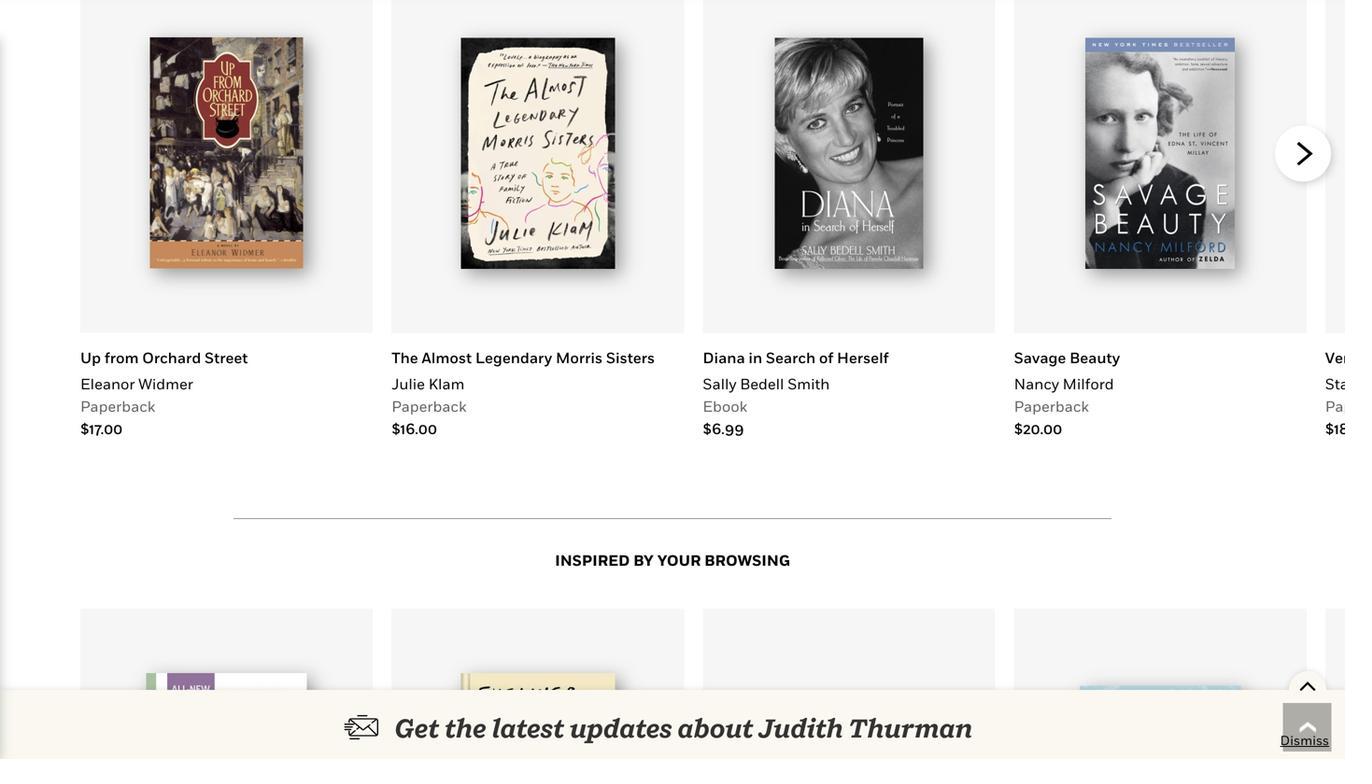 Task type: describe. For each thing, give the bounding box(es) containing it.
$17.00
[[80, 420, 123, 438]]

legendary
[[475, 349, 552, 367]]

ver sta pap $18
[[1326, 349, 1346, 438]]

the
[[392, 349, 418, 367]]

dismiss link
[[1281, 732, 1330, 750]]

ver
[[1326, 349, 1346, 367]]

smith
[[788, 375, 830, 393]]

herself
[[837, 349, 889, 367]]

bedell
[[740, 375, 784, 393]]

diana in search of herself sally bedell smith ebook $6.99
[[703, 349, 889, 438]]

the
[[445, 713, 487, 744]]

up from orchard street eleanor widmer paperback $17.00
[[80, 349, 248, 438]]

latest
[[492, 713, 565, 744]]

widmer
[[139, 375, 193, 393]]

the almost legendary morris sisters julie klam paperback $16.00
[[392, 349, 655, 438]]

your
[[657, 552, 701, 569]]

paperback inside savage beauty nancy milford paperback $20.00
[[1014, 398, 1089, 415]]

dismiss
[[1281, 733, 1330, 748]]

$18
[[1326, 420, 1346, 438]]

by
[[634, 552, 654, 569]]

up
[[80, 349, 101, 367]]

$20.00
[[1014, 420, 1063, 438]]



Task type: locate. For each thing, give the bounding box(es) containing it.
get
[[395, 713, 440, 744]]

judith
[[759, 713, 844, 744]]

diana
[[703, 349, 745, 367]]

ebook
[[703, 398, 748, 415]]

1 paperback from the left
[[80, 398, 155, 415]]

inspired
[[555, 552, 630, 569]]

beauty
[[1070, 349, 1120, 367]]

paperback down 'eleanor'
[[80, 398, 155, 415]]

0 horizontal spatial paperback
[[80, 398, 155, 415]]

sally
[[703, 375, 737, 393]]

from
[[104, 349, 139, 367]]

paperback up $16.00
[[392, 398, 467, 415]]

paperback inside up from orchard street eleanor widmer paperback $17.00
[[80, 398, 155, 415]]

nancy
[[1014, 375, 1059, 393]]

get the latest updates about judith thurman
[[395, 713, 973, 744]]

in
[[749, 349, 763, 367]]

search
[[766, 349, 816, 367]]

browsing
[[705, 552, 790, 569]]

milford
[[1063, 375, 1114, 393]]

book cover image
[[461, 38, 615, 269], [150, 38, 303, 269], [775, 38, 924, 269], [1086, 38, 1235, 269], [461, 673, 615, 760], [146, 674, 307, 760], [1080, 686, 1241, 760], [769, 727, 930, 760]]

paperback up $20.00
[[1014, 398, 1089, 415]]

sta
[[1326, 375, 1346, 393]]

3 paperback from the left
[[1014, 398, 1089, 415]]

1 horizontal spatial paperback
[[392, 398, 467, 415]]

thurman
[[849, 713, 973, 744]]

paperback
[[80, 398, 155, 415], [392, 398, 467, 415], [1014, 398, 1089, 415]]

paperback inside the almost legendary morris sisters julie klam paperback $16.00
[[392, 398, 467, 415]]

$16.00
[[392, 420, 437, 438]]

sisters
[[606, 349, 655, 367]]

pap
[[1326, 398, 1346, 415]]

$6.99
[[703, 420, 744, 438]]

of
[[819, 349, 834, 367]]

inspired by your browsing
[[555, 552, 790, 569]]

orchard
[[142, 349, 201, 367]]

eleanor
[[80, 375, 135, 393]]

julie
[[392, 375, 425, 393]]

about
[[678, 713, 754, 744]]

updates
[[570, 713, 673, 744]]

2 paperback from the left
[[392, 398, 467, 415]]

expand/collapse sign up banner image
[[1299, 672, 1317, 700]]

klam
[[429, 375, 465, 393]]

savage
[[1014, 349, 1066, 367]]

savage beauty nancy milford paperback $20.00
[[1014, 349, 1120, 438]]

2 horizontal spatial paperback
[[1014, 398, 1089, 415]]

street
[[205, 349, 248, 367]]

almost
[[422, 349, 472, 367]]

morris
[[556, 349, 603, 367]]



Task type: vqa. For each thing, say whether or not it's contained in the screenshot.
His Dark Materials: The Golden Compass (HBO Tie-In Edition) Image
no



